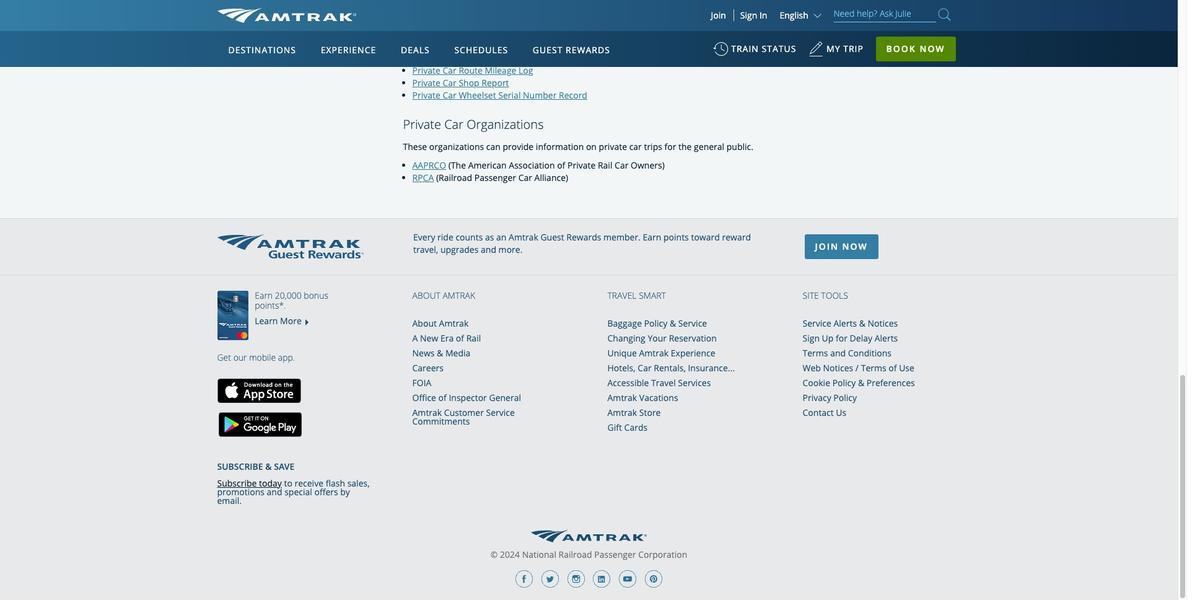 Task type: vqa. For each thing, say whether or not it's contained in the screenshot.
LEARN MORE for Refunds and Cancellations
no



Task type: describe. For each thing, give the bounding box(es) containing it.
up inside the private car axle & wheel periodic ultrasonic test results private car clearance form private car data form private car follow-up inspection after amtrak 40 year inspection form private car passenger record private car route mileage log private car shop report private car wheelset serial number record
[[488, 39, 500, 51]]

guest inside popup button
[[533, 44, 563, 56]]

for inside service alerts & notices sign up for delay alerts terms and conditions web notices / terms of use cookie policy & preferences privacy policy contact us
[[836, 332, 848, 344]]

national
[[522, 549, 557, 560]]

reservation
[[669, 332, 717, 344]]

policy inside baggage policy & service changing your reservation unique amtrak experience hotels, car rentals, insurance... accessible travel services amtrak vacations amtrak store gift cards
[[644, 317, 668, 329]]

by
[[340, 486, 350, 498]]

flash
[[326, 477, 345, 489]]

20,000
[[275, 289, 302, 301]]

on
[[586, 141, 597, 152]]

train status
[[732, 43, 797, 55]]

points
[[664, 231, 689, 243]]

0 horizontal spatial record
[[503, 52, 531, 64]]

pinterest image
[[645, 570, 662, 588]]

amtrak on instagram image
[[568, 570, 585, 588]]

serial
[[499, 89, 521, 101]]

era
[[441, 332, 454, 344]]

rail for private
[[598, 159, 613, 171]]

corporation
[[639, 549, 688, 560]]

after
[[546, 39, 566, 51]]

amtrak up about amtrak 'link'
[[443, 289, 476, 301]]

careers
[[413, 362, 444, 374]]

site
[[803, 289, 819, 301]]

every ride counts as an amtrak guest rewards member. earn points toward reward travel, upgrades and more.
[[413, 231, 751, 255]]

member.
[[604, 231, 641, 243]]

foia
[[413, 377, 432, 389]]

service inside 'about amtrak a new era of rail news & media careers foia office of inspector general amtrak customer service commitments'
[[486, 407, 515, 418]]

/
[[856, 362, 859, 374]]

private car route mileage log link
[[413, 64, 533, 76]]

news & media link
[[413, 347, 471, 359]]

travel inside baggage policy & service changing your reservation unique amtrak experience hotels, car rentals, insurance... accessible travel services amtrak vacations amtrak store gift cards
[[652, 377, 676, 389]]

amtrak down accessible
[[608, 392, 637, 404]]

amtrak down office
[[413, 407, 442, 418]]

1 vertical spatial policy
[[833, 377, 856, 389]]

and inside every ride counts as an amtrak guest rewards member. earn points toward reward travel, upgrades and more.
[[481, 244, 497, 255]]

and inside service alerts & notices sign up for delay alerts terms and conditions web notices / terms of use cookie policy & preferences privacy policy contact us
[[831, 347, 846, 359]]

1 vertical spatial alerts
[[875, 332, 898, 344]]

vacations
[[640, 392, 679, 404]]

join for join
[[711, 9, 726, 21]]

0 vertical spatial notices
[[868, 317, 898, 329]]

periodic
[[514, 2, 547, 14]]

1 vertical spatial notices
[[824, 362, 854, 374]]

experience button
[[316, 33, 381, 68]]

inspector
[[449, 392, 487, 404]]

to
[[284, 477, 293, 489]]

number
[[523, 89, 557, 101]]

ride
[[438, 231, 454, 243]]

rewards inside every ride counts as an amtrak guest rewards member. earn points toward reward travel, upgrades and more.
[[567, 231, 602, 243]]

new
[[420, 332, 438, 344]]

& inside 'about amtrak a new era of rail news & media careers foia office of inspector general amtrak customer service commitments'
[[437, 347, 443, 359]]

& inside the private car axle & wheel periodic ultrasonic test results private car clearance form private car data form private car follow-up inspection after amtrak 40 year inspection form private car passenger record private car route mileage log private car shop report private car wheelset serial number record
[[478, 2, 485, 14]]

results
[[612, 2, 641, 14]]

today
[[259, 477, 282, 489]]

0 vertical spatial for
[[665, 141, 677, 152]]

of right office
[[439, 392, 447, 404]]

earn 20,000 bonus points*. learn more
[[255, 289, 328, 327]]

destinations button
[[223, 33, 301, 68]]

a new era of rail link
[[413, 332, 481, 344]]

amtrak customer service commitments link
[[413, 407, 515, 427]]

and inside to receive flash sales, promotions and special offers by email.
[[267, 486, 282, 498]]

year
[[612, 39, 630, 51]]

Please enter your search item search field
[[834, 6, 936, 22]]

unique
[[608, 347, 637, 359]]

status
[[762, 43, 797, 55]]

subscribe
[[217, 477, 257, 489]]

baggage policy & service changing your reservation unique amtrak experience hotels, car rentals, insurance... accessible travel services amtrak vacations amtrak store gift cards
[[608, 317, 735, 433]]

contact
[[803, 407, 834, 418]]

learn
[[255, 315, 278, 327]]

amtrak guest rewards preferred mastercard image
[[217, 291, 254, 340]]

toward
[[691, 231, 720, 243]]

footer containing every ride counts as an amtrak guest rewards member. earn points toward reward travel, upgrades and more.
[[0, 218, 1178, 600]]

alliance)
[[535, 172, 569, 183]]

1 horizontal spatial terms
[[861, 362, 887, 374]]

route
[[459, 64, 483, 76]]

contact us link
[[803, 407, 847, 418]]

amtrak up era
[[439, 317, 469, 329]]

rewards inside popup button
[[566, 44, 610, 56]]

of inside the aaprco (the american association of private rail car owners) rpca (railroad passenger car alliance)
[[557, 159, 566, 171]]

commitments
[[413, 415, 470, 427]]

changing
[[608, 332, 646, 344]]

of right era
[[456, 332, 464, 344]]

promotions
[[217, 486, 265, 498]]

earn inside earn 20,000 bonus points*. learn more
[[255, 289, 273, 301]]

public.
[[727, 141, 754, 152]]

join for join now
[[815, 240, 839, 252]]

join button
[[704, 9, 734, 21]]

car inside baggage policy & service changing your reservation unique amtrak experience hotels, car rentals, insurance... accessible travel services amtrak vacations amtrak store gift cards
[[638, 362, 652, 374]]

of inside service alerts & notices sign up for delay alerts terms and conditions web notices / terms of use cookie policy & preferences privacy policy contact us
[[889, 362, 897, 374]]

reward
[[722, 231, 751, 243]]

private car axle & wheel periodic ultrasonic test results private car clearance form private car data form private car follow-up inspection after amtrak 40 year inspection form private car passenger record private car route mileage log private car shop report private car wheelset serial number record
[[413, 2, 698, 101]]

web
[[803, 362, 821, 374]]

guest rewards button
[[528, 33, 615, 68]]

about amtrak
[[413, 289, 476, 301]]

get
[[217, 351, 231, 363]]

amtrak on youtube image
[[619, 570, 637, 588]]

experience inside popup button
[[321, 44, 376, 56]]

axle
[[459, 2, 476, 14]]

amtrak guest rewards image
[[217, 235, 364, 259]]

trip
[[844, 43, 864, 55]]

points*.
[[255, 299, 286, 311]]

amtrak inside every ride counts as an amtrak guest rewards member. earn points toward reward travel, upgrades and more.
[[509, 231, 539, 243]]

private inside the aaprco (the american association of private rail car owners) rpca (railroad passenger car alliance)
[[568, 159, 596, 171]]

my
[[827, 43, 841, 55]]

cookie
[[803, 377, 831, 389]]

store
[[640, 407, 661, 418]]

changing your reservation link
[[608, 332, 717, 344]]

guest inside every ride counts as an amtrak guest rewards member. earn points toward reward travel, upgrades and more.
[[541, 231, 565, 243]]

service alerts & notices sign up for delay alerts terms and conditions web notices / terms of use cookie policy & preferences privacy policy contact us
[[803, 317, 915, 418]]

service alerts & notices link
[[803, 317, 898, 329]]

service inside baggage policy & service changing your reservation unique amtrak experience hotels, car rentals, insurance... accessible travel services amtrak vacations amtrak store gift cards
[[679, 317, 707, 329]]

trips
[[644, 141, 663, 152]]

book
[[887, 43, 917, 55]]

receive
[[295, 477, 324, 489]]

private car clearance form link
[[413, 15, 523, 26]]

counts
[[456, 231, 483, 243]]

banner containing join
[[0, 0, 1178, 286]]

hotels, car rentals, insurance... link
[[608, 362, 735, 374]]

mobile
[[249, 351, 276, 363]]

get our mobile app.
[[217, 351, 295, 363]]

passenger inside the aaprco (the american association of private rail car owners) rpca (railroad passenger car alliance)
[[475, 172, 516, 183]]

join now
[[815, 240, 868, 252]]

0 horizontal spatial amtrak image
[[217, 8, 356, 23]]

sign inside service alerts & notices sign up for delay alerts terms and conditions web notices / terms of use cookie policy & preferences privacy policy contact us
[[803, 332, 820, 344]]

travel,
[[413, 244, 438, 255]]

aaprco (the american association of private rail car owners) rpca (railroad passenger car alliance)
[[413, 159, 665, 183]]

40
[[600, 39, 610, 51]]

amtrak on facebook image
[[516, 570, 533, 588]]



Task type: locate. For each thing, give the bounding box(es) containing it.
foia link
[[413, 377, 432, 389]]

delay
[[850, 332, 873, 344]]

0 horizontal spatial for
[[665, 141, 677, 152]]

1 inspection from the left
[[502, 39, 544, 51]]

learn more link
[[255, 315, 302, 327]]

2 inspection from the left
[[633, 39, 675, 51]]

general
[[489, 392, 521, 404]]

about up about amtrak 'link'
[[413, 289, 441, 301]]

0 horizontal spatial earn
[[255, 289, 273, 301]]

amtrak image
[[217, 8, 356, 23], [531, 530, 647, 542]]

0 vertical spatial join
[[711, 9, 726, 21]]

rewards left member.
[[567, 231, 602, 243]]

& down a new era of rail link
[[437, 347, 443, 359]]

alerts up conditions
[[875, 332, 898, 344]]

general
[[694, 141, 725, 152]]

and
[[481, 244, 497, 255], [831, 347, 846, 359], [267, 486, 282, 498]]

passenger up amtrak on youtube icon
[[595, 549, 636, 560]]

aaprco link
[[413, 159, 446, 171]]

1 horizontal spatial sign
[[803, 332, 820, 344]]

guest
[[533, 44, 563, 56], [541, 231, 565, 243]]

2 horizontal spatial and
[[831, 347, 846, 359]]

for up terms and conditions link
[[836, 332, 848, 344]]

footer
[[0, 218, 1178, 600], [217, 437, 375, 506]]

form down "wheel"
[[501, 15, 523, 26]]

1 horizontal spatial and
[[481, 244, 497, 255]]

tools
[[822, 289, 849, 301]]

rail up the media
[[467, 332, 481, 344]]

0 vertical spatial amtrak image
[[217, 8, 356, 23]]

up up private car passenger record link
[[488, 39, 500, 51]]

1 horizontal spatial for
[[836, 332, 848, 344]]

0 horizontal spatial notices
[[824, 362, 854, 374]]

rewards
[[566, 44, 610, 56], [567, 231, 602, 243]]

cards
[[625, 421, 648, 433]]

0 horizontal spatial experience
[[321, 44, 376, 56]]

services
[[678, 377, 711, 389]]

for left the
[[665, 141, 677, 152]]

about inside 'about amtrak a new era of rail news & media careers foia office of inspector general amtrak customer service commitments'
[[413, 317, 437, 329]]

0 vertical spatial and
[[481, 244, 497, 255]]

record right number
[[559, 89, 588, 101]]

service down the general
[[486, 407, 515, 418]]

privacy
[[803, 392, 832, 404]]

subscribe
[[217, 461, 263, 472]]

0 vertical spatial earn
[[643, 231, 662, 243]]

subscribe & save
[[217, 461, 295, 472]]

0 horizontal spatial travel
[[608, 289, 637, 301]]

1 horizontal spatial inspection
[[633, 39, 675, 51]]

0 horizontal spatial sign
[[741, 9, 758, 21]]

about up new
[[413, 317, 437, 329]]

2 about from the top
[[413, 317, 437, 329]]

1 vertical spatial rail
[[467, 332, 481, 344]]

about for about amtrak a new era of rail news & media careers foia office of inspector general amtrak customer service commitments
[[413, 317, 437, 329]]

banner
[[0, 0, 1178, 286]]

terms up web
[[803, 347, 829, 359]]

1 horizontal spatial join
[[815, 240, 839, 252]]

private car wheelset serial number record link
[[413, 89, 588, 101]]

1 vertical spatial and
[[831, 347, 846, 359]]

train
[[732, 43, 759, 55]]

subscribe today
[[217, 477, 282, 489]]

rpca
[[413, 172, 434, 183]]

& left the save
[[266, 461, 272, 472]]

1 vertical spatial record
[[559, 89, 588, 101]]

service up the reservation
[[679, 317, 707, 329]]

1 horizontal spatial alerts
[[875, 332, 898, 344]]

& up delay
[[860, 317, 866, 329]]

policy up your
[[644, 317, 668, 329]]

a
[[413, 332, 418, 344]]

join now link
[[805, 234, 879, 259]]

1 about from the top
[[413, 289, 441, 301]]

& inside baggage policy & service changing your reservation unique amtrak experience hotels, car rentals, insurance... accessible travel services amtrak vacations amtrak store gift cards
[[670, 317, 676, 329]]

to receive flash sales, promotions and special offers by email.
[[217, 477, 370, 506]]

private car shop report link
[[413, 77, 509, 88]]

join left sign in
[[711, 9, 726, 21]]

search icon image
[[939, 6, 951, 23]]

alerts up sign up for delay alerts link in the right of the page
[[834, 317, 857, 329]]

private car axle & wheel periodic ultrasonic test results link
[[413, 2, 641, 14]]

2 vertical spatial policy
[[834, 392, 857, 404]]

0 vertical spatial rail
[[598, 159, 613, 171]]

notices up delay
[[868, 317, 898, 329]]

amtrak on twitter image
[[542, 570, 559, 588]]

sign up web
[[803, 332, 820, 344]]

& up clearance
[[478, 2, 485, 14]]

rail inside 'about amtrak a new era of rail news & media careers foia office of inspector general amtrak customer service commitments'
[[467, 332, 481, 344]]

of
[[557, 159, 566, 171], [456, 332, 464, 344], [889, 362, 897, 374], [439, 392, 447, 404]]

2 vertical spatial form
[[677, 39, 698, 51]]

0 horizontal spatial up
[[488, 39, 500, 51]]

sign left "in" in the top right of the page
[[741, 9, 758, 21]]

rail inside the aaprco (the american association of private rail car owners) rpca (railroad passenger car alliance)
[[598, 159, 613, 171]]

1 horizontal spatial record
[[559, 89, 588, 101]]

1 vertical spatial terms
[[861, 362, 887, 374]]

private
[[599, 141, 627, 152]]

use
[[900, 362, 915, 374]]

guest rewards
[[533, 44, 610, 56]]

customer
[[444, 407, 484, 418]]

wheel
[[487, 2, 512, 14]]

report
[[482, 77, 509, 88]]

travel up baggage
[[608, 289, 637, 301]]

0 vertical spatial alerts
[[834, 317, 857, 329]]

& down web notices / terms of use link
[[859, 377, 865, 389]]

test
[[593, 2, 610, 14]]

passenger inside footer
[[595, 549, 636, 560]]

1 vertical spatial earn
[[255, 289, 273, 301]]

passenger down follow-
[[459, 52, 501, 64]]

and down as at the left top of the page
[[481, 244, 497, 255]]

passenger inside the private car axle & wheel periodic ultrasonic test results private car clearance form private car data form private car follow-up inspection after amtrak 40 year inspection form private car passenger record private car route mileage log private car shop report private car wheelset serial number record
[[459, 52, 501, 64]]

0 vertical spatial rewards
[[566, 44, 610, 56]]

form down clearance
[[480, 27, 502, 39]]

wheelset
[[459, 89, 496, 101]]

&
[[478, 2, 485, 14], [670, 317, 676, 329], [860, 317, 866, 329], [437, 347, 443, 359], [859, 377, 865, 389], [266, 461, 272, 472]]

office
[[413, 392, 436, 404]]

travel up vacations
[[652, 377, 676, 389]]

terms and conditions link
[[803, 347, 892, 359]]

careers link
[[413, 362, 444, 374]]

upgrades
[[441, 244, 479, 255]]

rail for of
[[467, 332, 481, 344]]

amtrak left the 40
[[568, 39, 598, 51]]

1 vertical spatial form
[[480, 27, 502, 39]]

(railroad
[[436, 172, 472, 183]]

earn left points
[[643, 231, 662, 243]]

destinations
[[228, 44, 296, 56]]

rail
[[598, 159, 613, 171], [467, 332, 481, 344]]

mileage
[[485, 64, 517, 76]]

schedules
[[455, 44, 508, 56]]

amtrak down your
[[639, 347, 669, 359]]

shop
[[459, 77, 480, 88]]

0 vertical spatial policy
[[644, 317, 668, 329]]

up inside service alerts & notices sign up for delay alerts terms and conditions web notices / terms of use cookie policy & preferences privacy policy contact us
[[822, 332, 834, 344]]

0 vertical spatial up
[[488, 39, 500, 51]]

0 horizontal spatial join
[[711, 9, 726, 21]]

more.
[[499, 244, 523, 255]]

0 vertical spatial record
[[503, 52, 531, 64]]

footer containing subscribe & save
[[217, 437, 375, 506]]

provide
[[503, 141, 534, 152]]

amtrak up more.
[[509, 231, 539, 243]]

my trip
[[827, 43, 864, 55]]

0 horizontal spatial terms
[[803, 347, 829, 359]]

inspection right year
[[633, 39, 675, 51]]

regions map image
[[263, 104, 561, 277]]

1 horizontal spatial notices
[[868, 317, 898, 329]]

save
[[274, 461, 295, 472]]

cookie policy & preferences link
[[803, 377, 915, 389]]

1 vertical spatial experience
[[671, 347, 716, 359]]

amtrak on linkedin image
[[593, 570, 611, 588]]

& up the changing your reservation link at right
[[670, 317, 676, 329]]

amtrak inside the private car axle & wheel periodic ultrasonic test results private car clearance form private car data form private car follow-up inspection after amtrak 40 year inspection form private car passenger record private car route mileage log private car shop report private car wheelset serial number record
[[568, 39, 598, 51]]

0 vertical spatial guest
[[533, 44, 563, 56]]

2 vertical spatial and
[[267, 486, 282, 498]]

about amtrak link
[[413, 317, 469, 329]]

2 horizontal spatial service
[[803, 317, 832, 329]]

earn left 20,000
[[255, 289, 273, 301]]

experience inside baggage policy & service changing your reservation unique amtrak experience hotels, car rentals, insurance... accessible travel services amtrak vacations amtrak store gift cards
[[671, 347, 716, 359]]

rail down private
[[598, 159, 613, 171]]

notices down terms and conditions link
[[824, 362, 854, 374]]

0 vertical spatial experience
[[321, 44, 376, 56]]

inspection up log
[[502, 39, 544, 51]]

1 horizontal spatial service
[[679, 317, 707, 329]]

earn inside every ride counts as an amtrak guest rewards member. earn points toward reward travel, upgrades and more.
[[643, 231, 662, 243]]

as
[[485, 231, 494, 243]]

baggage
[[608, 317, 642, 329]]

amtrak
[[568, 39, 598, 51], [509, 231, 539, 243], [443, 289, 476, 301], [439, 317, 469, 329], [639, 347, 669, 359], [608, 392, 637, 404], [413, 407, 442, 418], [608, 407, 637, 418]]

join left the now
[[815, 240, 839, 252]]

secondary navigation
[[217, 0, 403, 200]]

private car passenger record link
[[413, 52, 531, 64]]

amtrak image up © 2024 national railroad passenger corporation
[[531, 530, 647, 542]]

subscribe today link
[[217, 477, 282, 489]]

policy up us
[[834, 392, 857, 404]]

1 vertical spatial travel
[[652, 377, 676, 389]]

1 vertical spatial passenger
[[475, 172, 516, 183]]

0 vertical spatial sign
[[741, 9, 758, 21]]

amtrak store link
[[608, 407, 661, 418]]

1 horizontal spatial rail
[[598, 159, 613, 171]]

log
[[519, 64, 533, 76]]

experience
[[321, 44, 376, 56], [671, 347, 716, 359]]

follow-
[[459, 39, 488, 51]]

0 vertical spatial passenger
[[459, 52, 501, 64]]

every
[[413, 231, 435, 243]]

up up terms and conditions link
[[822, 332, 834, 344]]

amtrak up gift cards link
[[608, 407, 637, 418]]

amtrak image up destinations
[[217, 8, 356, 23]]

our
[[233, 351, 247, 363]]

1 horizontal spatial up
[[822, 332, 834, 344]]

rewards right the after
[[566, 44, 610, 56]]

0 horizontal spatial service
[[486, 407, 515, 418]]

of up alliance)
[[557, 159, 566, 171]]

media
[[446, 347, 471, 359]]

policy
[[644, 317, 668, 329], [833, 377, 856, 389], [834, 392, 857, 404]]

1 horizontal spatial travel
[[652, 377, 676, 389]]

1 vertical spatial about
[[413, 317, 437, 329]]

service
[[679, 317, 707, 329], [803, 317, 832, 329], [486, 407, 515, 418]]

1 horizontal spatial experience
[[671, 347, 716, 359]]

and down sign up for delay alerts link in the right of the page
[[831, 347, 846, 359]]

of left use in the right bottom of the page
[[889, 362, 897, 374]]

0 horizontal spatial inspection
[[502, 39, 544, 51]]

form left train
[[677, 39, 698, 51]]

0 horizontal spatial alerts
[[834, 317, 857, 329]]

0 vertical spatial form
[[501, 15, 523, 26]]

1 horizontal spatial earn
[[643, 231, 662, 243]]

1 vertical spatial amtrak image
[[531, 530, 647, 542]]

application
[[263, 104, 561, 277]]

service down 'site'
[[803, 317, 832, 329]]

service inside service alerts & notices sign up for delay alerts terms and conditions web notices / terms of use cookie policy & preferences privacy policy contact us
[[803, 317, 832, 329]]

passenger down american
[[475, 172, 516, 183]]

join inside footer
[[815, 240, 839, 252]]

book now button
[[876, 37, 956, 61]]

2 vertical spatial passenger
[[595, 549, 636, 560]]

terms down conditions
[[861, 362, 887, 374]]

your
[[648, 332, 667, 344]]

and left to
[[267, 486, 282, 498]]

car
[[630, 141, 642, 152]]

© 2024 national railroad passenger corporation
[[491, 549, 688, 560]]

sign in
[[741, 9, 768, 21]]

insurance...
[[688, 362, 735, 374]]

0 horizontal spatial rail
[[467, 332, 481, 344]]

rpca link
[[413, 172, 434, 183]]

1 vertical spatial rewards
[[567, 231, 602, 243]]

train status link
[[714, 37, 797, 68]]

record up log
[[503, 52, 531, 64]]

1 vertical spatial join
[[815, 240, 839, 252]]

1 vertical spatial up
[[822, 332, 834, 344]]

hotels,
[[608, 362, 636, 374]]

about
[[413, 289, 441, 301], [413, 317, 437, 329]]

0 vertical spatial travel
[[608, 289, 637, 301]]

1 vertical spatial guest
[[541, 231, 565, 243]]

terms
[[803, 347, 829, 359], [861, 362, 887, 374]]

policy down /
[[833, 377, 856, 389]]

web notices / terms of use link
[[803, 362, 915, 374]]

0 horizontal spatial and
[[267, 486, 282, 498]]

0 vertical spatial terms
[[803, 347, 829, 359]]

for
[[665, 141, 677, 152], [836, 332, 848, 344]]

0 vertical spatial about
[[413, 289, 441, 301]]

1 horizontal spatial amtrak image
[[531, 530, 647, 542]]

inspection
[[502, 39, 544, 51], [633, 39, 675, 51]]

about for about amtrak
[[413, 289, 441, 301]]

amtrak vacations link
[[608, 392, 679, 404]]

1 vertical spatial sign
[[803, 332, 820, 344]]

1 vertical spatial for
[[836, 332, 848, 344]]



